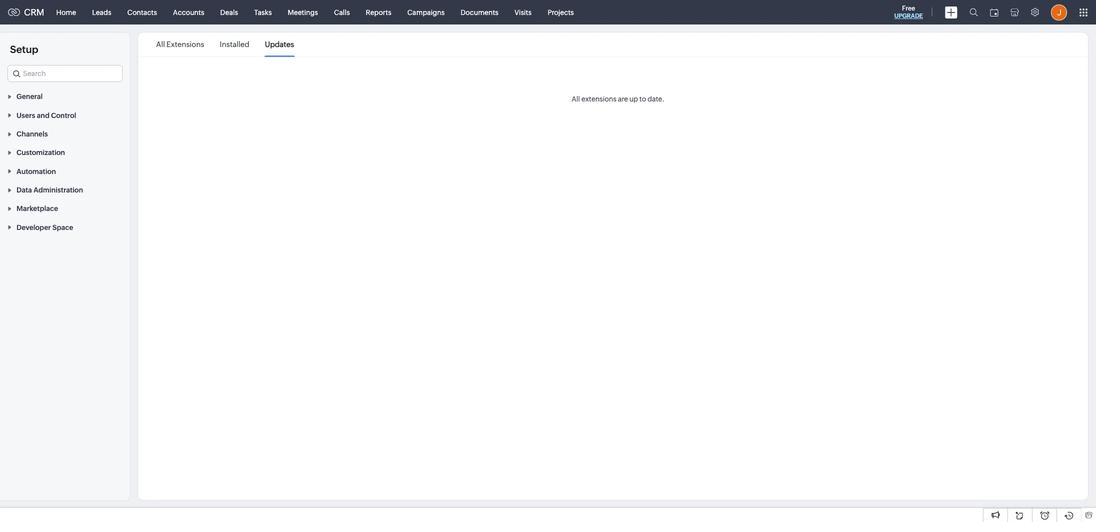 Task type: vqa. For each thing, say whether or not it's contained in the screenshot.
THE 'ALL' corresponding to All extensions are up to date.
yes



Task type: describe. For each thing, give the bounding box(es) containing it.
tasks
[[254, 8, 272, 16]]

all extensions link
[[156, 33, 204, 56]]

tasks link
[[246, 0, 280, 24]]

customization
[[17, 149, 65, 157]]

are
[[618, 95, 628, 103]]

reports link
[[358, 0, 399, 24]]

extensions
[[167, 40, 204, 49]]

automation
[[17, 167, 56, 175]]

create menu image
[[945, 6, 958, 18]]

accounts
[[173, 8, 204, 16]]

profile element
[[1045, 0, 1073, 24]]

up
[[630, 95, 638, 103]]

installed
[[220, 40, 249, 49]]

projects link
[[540, 0, 582, 24]]

free upgrade
[[895, 5, 923, 20]]

accounts link
[[165, 0, 212, 24]]

and
[[37, 111, 50, 119]]

general
[[17, 93, 43, 101]]

general button
[[0, 87, 130, 106]]

visits
[[515, 8, 532, 16]]

calls
[[334, 8, 350, 16]]

all for all extensions are up to date.
[[572, 95, 580, 103]]

calendar image
[[990, 8, 999, 16]]

crm
[[24, 7, 44, 18]]

extensions
[[582, 95, 617, 103]]

data administration
[[17, 186, 83, 194]]

users and control button
[[0, 106, 130, 124]]

search image
[[970, 8, 978, 17]]

visits link
[[507, 0, 540, 24]]

documents
[[461, 8, 499, 16]]

updates link
[[265, 33, 294, 56]]

space
[[52, 224, 73, 232]]

reports
[[366, 8, 391, 16]]

marketplace button
[[0, 199, 130, 218]]

Search text field
[[8, 66, 122, 82]]

updates
[[265, 40, 294, 49]]

deals link
[[212, 0, 246, 24]]

developer
[[17, 224, 51, 232]]

campaigns
[[407, 8, 445, 16]]

contacts link
[[119, 0, 165, 24]]

contacts
[[127, 8, 157, 16]]

leads
[[92, 8, 111, 16]]

automation button
[[0, 162, 130, 180]]



Task type: locate. For each thing, give the bounding box(es) containing it.
developer space
[[17, 224, 73, 232]]

setup
[[10, 44, 38, 55]]

all extensions
[[156, 40, 204, 49]]

deals
[[220, 8, 238, 16]]

None field
[[8, 65, 123, 82]]

data
[[17, 186, 32, 194]]

customization button
[[0, 143, 130, 162]]

date.
[[648, 95, 665, 103]]

1 vertical spatial all
[[572, 95, 580, 103]]

campaigns link
[[399, 0, 453, 24]]

developer space button
[[0, 218, 130, 237]]

home
[[56, 8, 76, 16]]

channels
[[17, 130, 48, 138]]

marketplace
[[17, 205, 58, 213]]

free
[[902, 5, 915, 12]]

calls link
[[326, 0, 358, 24]]

0 horizontal spatial all
[[156, 40, 165, 49]]

profile image
[[1051, 4, 1067, 20]]

meetings
[[288, 8, 318, 16]]

users
[[17, 111, 35, 119]]

upgrade
[[895, 13, 923, 20]]

channels button
[[0, 124, 130, 143]]

users and control
[[17, 111, 76, 119]]

crm link
[[8, 7, 44, 18]]

meetings link
[[280, 0, 326, 24]]

1 horizontal spatial all
[[572, 95, 580, 103]]

administration
[[34, 186, 83, 194]]

to
[[640, 95, 646, 103]]

projects
[[548, 8, 574, 16]]

data administration button
[[0, 180, 130, 199]]

home link
[[48, 0, 84, 24]]

all for all extensions
[[156, 40, 165, 49]]

leads link
[[84, 0, 119, 24]]

search element
[[964, 0, 984, 25]]

installed link
[[220, 33, 249, 56]]

0 vertical spatial all
[[156, 40, 165, 49]]

documents link
[[453, 0, 507, 24]]

all extensions are up to date.
[[572, 95, 665, 103]]

create menu element
[[939, 0, 964, 24]]

all
[[156, 40, 165, 49], [572, 95, 580, 103]]

control
[[51, 111, 76, 119]]

all inside "link"
[[156, 40, 165, 49]]



